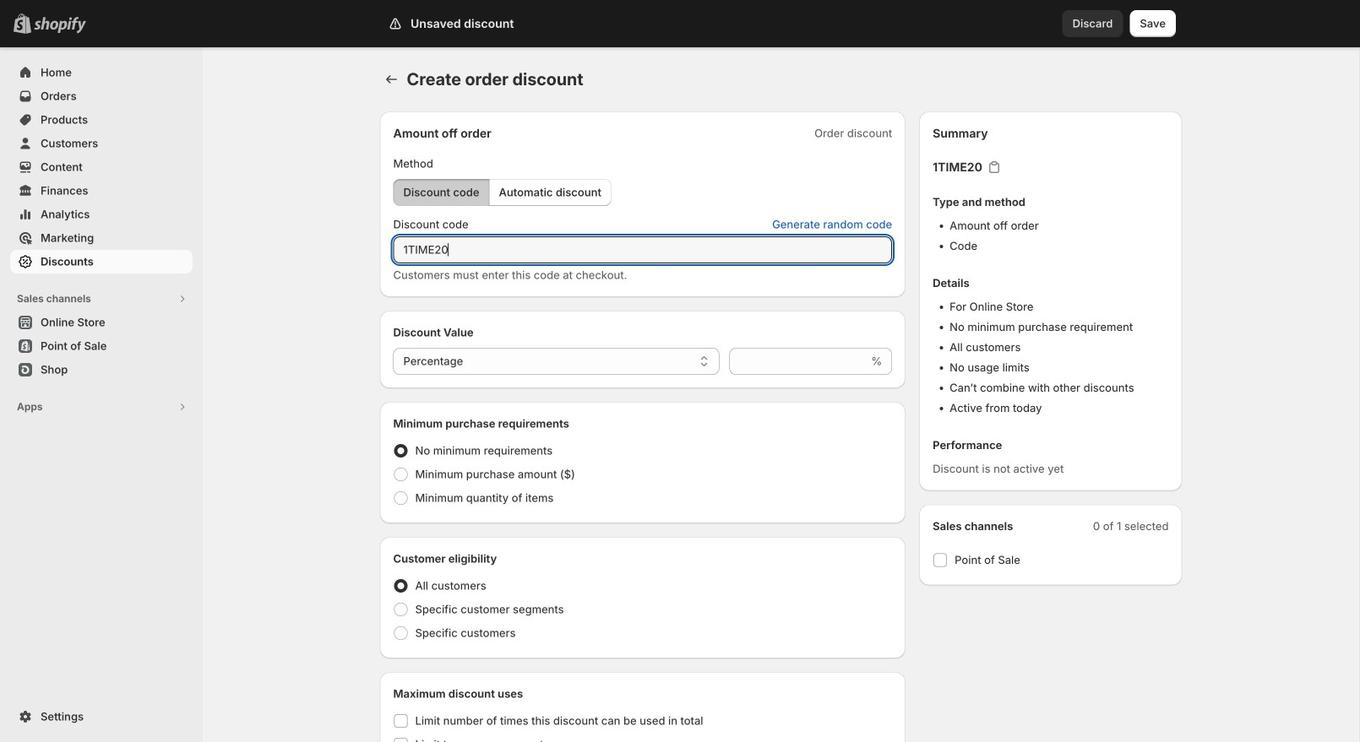Task type: vqa. For each thing, say whether or not it's contained in the screenshot.
PM
no



Task type: locate. For each thing, give the bounding box(es) containing it.
None text field
[[729, 348, 868, 375]]

shopify image
[[34, 17, 86, 34]]

None text field
[[393, 237, 892, 264]]



